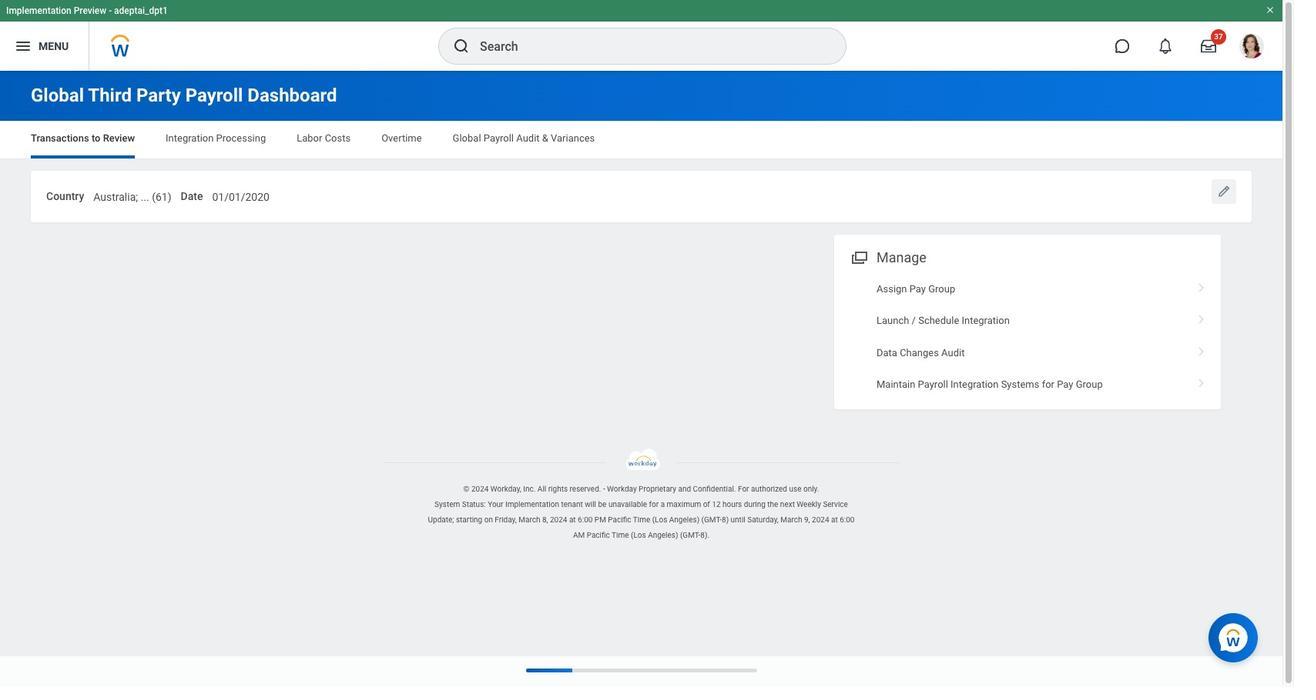 Task type: describe. For each thing, give the bounding box(es) containing it.
adeptai_dpt1
[[114, 5, 168, 16]]

01/01/2020
[[212, 191, 270, 203]]

8,
[[542, 516, 548, 524]]

am
[[573, 531, 585, 540]]

2 horizontal spatial 2024
[[812, 516, 829, 524]]

labor costs
[[297, 132, 351, 144]]

during
[[744, 501, 766, 509]]

status:
[[462, 501, 486, 509]]

processing
[[216, 132, 266, 144]]

profile logan mcneil image
[[1239, 34, 1264, 62]]

variances
[[551, 132, 595, 144]]

assign pay group link
[[834, 273, 1221, 305]]

0 vertical spatial pacific
[[608, 516, 631, 524]]

pm
[[595, 516, 606, 524]]

maintain payroll integration systems for pay group link
[[834, 369, 1221, 401]]

assign
[[877, 283, 907, 295]]

your
[[488, 501, 503, 509]]

37 button
[[1192, 29, 1226, 63]]

&
[[542, 132, 548, 144]]

menu group image
[[848, 246, 869, 267]]

8).
[[700, 531, 709, 540]]

changes
[[900, 347, 939, 359]]

transactions to review
[[31, 132, 135, 144]]

launch / schedule integration
[[877, 315, 1010, 327]]

date element
[[212, 181, 270, 209]]

review
[[103, 132, 135, 144]]

1 horizontal spatial group
[[1076, 379, 1103, 391]]

maximum
[[667, 501, 701, 509]]

workday,
[[491, 485, 521, 494]]

for
[[738, 485, 749, 494]]

2 vertical spatial integration
[[951, 379, 999, 391]]

maintain payroll integration systems for pay group
[[877, 379, 1103, 391]]

global third party payroll dashboard main content
[[0, 71, 1282, 424]]

confidential.
[[693, 485, 736, 494]]

systems
[[1001, 379, 1039, 391]]

1 horizontal spatial pay
[[1057, 379, 1073, 391]]

maintain
[[877, 379, 915, 391]]

chevron right image for integration
[[1192, 310, 1212, 325]]

0 horizontal spatial pay
[[909, 283, 926, 295]]

- inside © 2024 workday, inc. all rights reserved. - workday proprietary and confidential. for authorized use only. system status: your implementation tenant will be unavailable for a maximum of 12 hours during the next weekly service update; starting on friday, march 8, 2024 at 6:00 pm pacific time (los angeles) (gmt-8) until saturday, march 9, 2024 at 6:00 am pacific time (los angeles) (gmt-8).
[[603, 485, 605, 494]]

transactions
[[31, 132, 89, 144]]

australia;
[[93, 191, 138, 203]]

search image
[[452, 37, 471, 55]]

2 march from the left
[[781, 516, 802, 524]]

0 horizontal spatial (gmt-
[[680, 531, 700, 540]]

1 horizontal spatial (los
[[652, 516, 667, 524]]

costs
[[325, 132, 351, 144]]

next
[[780, 501, 795, 509]]

launch / schedule integration link
[[834, 305, 1221, 337]]

global for global payroll audit & variances
[[453, 132, 481, 144]]

1 vertical spatial integration
[[962, 315, 1010, 327]]

all
[[538, 485, 546, 494]]

update;
[[428, 516, 454, 524]]

be
[[598, 501, 607, 509]]

use
[[789, 485, 801, 494]]

chevron right image
[[1192, 278, 1212, 293]]

(61)
[[152, 191, 171, 203]]

0 horizontal spatial group
[[928, 283, 955, 295]]

data changes audit
[[877, 347, 965, 359]]

unavailable
[[608, 501, 647, 509]]

launch
[[877, 315, 909, 327]]

for inside © 2024 workday, inc. all rights reserved. - workday proprietary and confidential. for authorized use only. system status: your implementation tenant will be unavailable for a maximum of 12 hours during the next weekly service update; starting on friday, march 8, 2024 at 6:00 pm pacific time (los angeles) (gmt-8) until saturday, march 9, 2024 at 6:00 am pacific time (los angeles) (gmt-8).
[[649, 501, 659, 509]]

2 at from the left
[[831, 516, 838, 524]]

weekly
[[797, 501, 821, 509]]

to
[[92, 132, 100, 144]]

Australia; ... (61) text field
[[93, 182, 171, 209]]

manage
[[877, 249, 927, 266]]

inbox large image
[[1201, 39, 1216, 54]]

proprietary
[[639, 485, 676, 494]]

list inside global third party payroll dashboard main content
[[834, 273, 1221, 401]]

assign pay group
[[877, 283, 955, 295]]

service
[[823, 501, 848, 509]]

starting
[[456, 516, 482, 524]]

workday
[[607, 485, 637, 494]]

global third party payroll dashboard
[[31, 85, 337, 106]]

audit for payroll
[[516, 132, 540, 144]]

dashboard
[[248, 85, 337, 106]]

©
[[463, 485, 469, 494]]

will
[[585, 501, 596, 509]]

edit image
[[1216, 184, 1232, 199]]

menu
[[39, 40, 69, 52]]

0 vertical spatial integration
[[166, 132, 214, 144]]

party
[[136, 85, 181, 106]]



Task type: locate. For each thing, give the bounding box(es) containing it.
1 vertical spatial group
[[1076, 379, 1103, 391]]

1 vertical spatial chevron right image
[[1192, 342, 1212, 357]]

payroll for global
[[484, 132, 514, 144]]

authorized
[[751, 485, 787, 494]]

close environment banner image
[[1266, 5, 1275, 15]]

0 vertical spatial audit
[[516, 132, 540, 144]]

menu banner
[[0, 0, 1282, 71]]

implementation preview -   adeptai_dpt1
[[6, 5, 168, 16]]

preview
[[74, 5, 106, 16]]

1 horizontal spatial -
[[603, 485, 605, 494]]

inc.
[[523, 485, 536, 494]]

for right systems
[[1042, 379, 1054, 391]]

8)
[[722, 516, 729, 524]]

global
[[31, 85, 84, 106], [453, 132, 481, 144]]

0 vertical spatial (gmt-
[[701, 516, 722, 524]]

2024 right ©
[[471, 485, 489, 494]]

chevron right image
[[1192, 310, 1212, 325], [1192, 342, 1212, 357], [1192, 374, 1212, 389]]

1 march from the left
[[519, 516, 540, 524]]

2 horizontal spatial payroll
[[918, 379, 948, 391]]

- right preview
[[109, 5, 112, 16]]

global right overtime
[[453, 132, 481, 144]]

2 chevron right image from the top
[[1192, 342, 1212, 357]]

chevron right image inside 'maintain payroll integration systems for pay group' link
[[1192, 374, 1212, 389]]

1 vertical spatial angeles)
[[648, 531, 678, 540]]

at down 'tenant' on the bottom left of the page
[[569, 516, 576, 524]]

pacific down unavailable
[[608, 516, 631, 524]]

1 vertical spatial pacific
[[587, 531, 610, 540]]

(gmt-
[[701, 516, 722, 524], [680, 531, 700, 540]]

1 vertical spatial time
[[612, 531, 629, 540]]

implementation inside © 2024 workday, inc. all rights reserved. - workday proprietary and confidential. for authorized use only. system status: your implementation tenant will be unavailable for a maximum of 12 hours during the next weekly service update; starting on friday, march 8, 2024 at 6:00 pm pacific time (los angeles) (gmt-8) until saturday, march 9, 2024 at 6:00 am pacific time (los angeles) (gmt-8).
[[505, 501, 559, 509]]

on
[[484, 516, 493, 524]]

9,
[[804, 516, 810, 524]]

march left 8, on the bottom left
[[519, 516, 540, 524]]

payroll inside list
[[918, 379, 948, 391]]

group up "launch / schedule integration"
[[928, 283, 955, 295]]

footer containing © 2024 workday, inc. all rights reserved. - workday proprietary and confidential. for authorized use only. system status: your implementation tenant will be unavailable for a maximum of 12 hours during the next weekly service update; starting on friday, march 8, 2024 at 6:00 pm pacific time (los angeles) (gmt-8) until saturday, march 9, 2024 at 6:00 am pacific time (los angeles) (gmt-8).
[[0, 449, 1282, 544]]

2 6:00 from the left
[[840, 516, 855, 524]]

0 horizontal spatial audit
[[516, 132, 540, 144]]

overtime
[[381, 132, 422, 144]]

march left 9,
[[781, 516, 802, 524]]

hours
[[723, 501, 742, 509]]

tab list inside global third party payroll dashboard main content
[[15, 122, 1267, 159]]

integration processing
[[166, 132, 266, 144]]

at
[[569, 516, 576, 524], [831, 516, 838, 524]]

0 horizontal spatial 2024
[[471, 485, 489, 494]]

2024
[[471, 485, 489, 494], [550, 516, 567, 524], [812, 516, 829, 524]]

at down service
[[831, 516, 838, 524]]

menu button
[[0, 22, 89, 71]]

country
[[46, 190, 84, 203]]

1 horizontal spatial 6:00
[[840, 516, 855, 524]]

(los down unavailable
[[631, 531, 646, 540]]

(los
[[652, 516, 667, 524], [631, 531, 646, 540]]

1 horizontal spatial payroll
[[484, 132, 514, 144]]

- inside menu banner
[[109, 5, 112, 16]]

0 horizontal spatial implementation
[[6, 5, 71, 16]]

labor
[[297, 132, 322, 144]]

0 vertical spatial time
[[633, 516, 650, 524]]

1 horizontal spatial implementation
[[505, 501, 559, 509]]

time
[[633, 516, 650, 524], [612, 531, 629, 540]]

1 vertical spatial (gmt-
[[680, 531, 700, 540]]

pay right assign
[[909, 283, 926, 295]]

0 vertical spatial payroll
[[185, 85, 243, 106]]

1 vertical spatial pay
[[1057, 379, 1073, 391]]

0 horizontal spatial payroll
[[185, 85, 243, 106]]

0 vertical spatial -
[[109, 5, 112, 16]]

12
[[712, 501, 721, 509]]

payroll down data changes audit on the right bottom of page
[[918, 379, 948, 391]]

1 horizontal spatial (gmt-
[[701, 516, 722, 524]]

friday,
[[495, 516, 517, 524]]

saturday,
[[747, 516, 779, 524]]

0 vertical spatial (los
[[652, 516, 667, 524]]

- up be
[[603, 485, 605, 494]]

1 horizontal spatial audit
[[941, 347, 965, 359]]

implementation up menu dropdown button
[[6, 5, 71, 16]]

australia; ... (61)
[[93, 191, 171, 203]]

3 chevron right image from the top
[[1192, 374, 1212, 389]]

2024 right 8, on the bottom left
[[550, 516, 567, 524]]

0 horizontal spatial (los
[[631, 531, 646, 540]]

chevron right image inside the data changes audit 'link'
[[1192, 342, 1212, 357]]

01/01/2020 text field
[[212, 182, 270, 209]]

third
[[88, 85, 132, 106]]

payroll left "&"
[[484, 132, 514, 144]]

list
[[834, 273, 1221, 401]]

tab list containing transactions to review
[[15, 122, 1267, 159]]

notifications large image
[[1158, 39, 1173, 54]]

0 horizontal spatial for
[[649, 501, 659, 509]]

of
[[703, 501, 710, 509]]

(los down a
[[652, 516, 667, 524]]

0 horizontal spatial march
[[519, 516, 540, 524]]

1 chevron right image from the top
[[1192, 310, 1212, 325]]

tenant
[[561, 501, 583, 509]]

integration down global third party payroll dashboard
[[166, 132, 214, 144]]

6:00 down service
[[840, 516, 855, 524]]

date
[[181, 190, 203, 203]]

0 vertical spatial global
[[31, 85, 84, 106]]

0 horizontal spatial -
[[109, 5, 112, 16]]

tab list
[[15, 122, 1267, 159]]

reserved.
[[570, 485, 601, 494]]

0 horizontal spatial time
[[612, 531, 629, 540]]

1 horizontal spatial march
[[781, 516, 802, 524]]

for left a
[[649, 501, 659, 509]]

1 vertical spatial (los
[[631, 531, 646, 540]]

integration left systems
[[951, 379, 999, 391]]

-
[[109, 5, 112, 16], [603, 485, 605, 494]]

1 vertical spatial payroll
[[484, 132, 514, 144]]

march
[[519, 516, 540, 524], [781, 516, 802, 524]]

global payroll audit & variances
[[453, 132, 595, 144]]

0 vertical spatial group
[[928, 283, 955, 295]]

audit inside tab list
[[516, 132, 540, 144]]

1 horizontal spatial at
[[831, 516, 838, 524]]

payroll up integration processing
[[185, 85, 243, 106]]

payroll
[[185, 85, 243, 106], [484, 132, 514, 144], [918, 379, 948, 391]]

...
[[141, 191, 149, 203]]

integration right schedule
[[962, 315, 1010, 327]]

schedule
[[918, 315, 959, 327]]

0 vertical spatial angeles)
[[669, 516, 700, 524]]

0 vertical spatial implementation
[[6, 5, 71, 16]]

implementation
[[6, 5, 71, 16], [505, 501, 559, 509]]

1 at from the left
[[569, 516, 576, 524]]

0 vertical spatial pay
[[909, 283, 926, 295]]

0 horizontal spatial global
[[31, 85, 84, 106]]

pacific
[[608, 516, 631, 524], [587, 531, 610, 540]]

audit for changes
[[941, 347, 965, 359]]

angeles) down a
[[648, 531, 678, 540]]

2 vertical spatial payroll
[[918, 379, 948, 391]]

data
[[877, 347, 897, 359]]

payroll for maintain
[[918, 379, 948, 391]]

(gmt- down 12
[[701, 516, 722, 524]]

global for global third party payroll dashboard
[[31, 85, 84, 106]]

rights
[[548, 485, 568, 494]]

1 vertical spatial audit
[[941, 347, 965, 359]]

group right systems
[[1076, 379, 1103, 391]]

37
[[1214, 32, 1223, 41]]

0 vertical spatial for
[[1042, 379, 1054, 391]]

implementation down inc.
[[505, 501, 559, 509]]

global inside tab list
[[453, 132, 481, 144]]

6:00
[[578, 516, 593, 524], [840, 516, 855, 524]]

and
[[678, 485, 691, 494]]

chevron right image for systems
[[1192, 374, 1212, 389]]

1 horizontal spatial 2024
[[550, 516, 567, 524]]

pacific down pm
[[587, 531, 610, 540]]

footer
[[0, 449, 1282, 544]]

implementation inside menu banner
[[6, 5, 71, 16]]

audit
[[516, 132, 540, 144], [941, 347, 965, 359]]

the
[[767, 501, 778, 509]]

audit left "&"
[[516, 132, 540, 144]]

a
[[661, 501, 665, 509]]

list containing assign pay group
[[834, 273, 1221, 401]]

1 vertical spatial -
[[603, 485, 605, 494]]

only.
[[803, 485, 819, 494]]

chevron right image inside launch / schedule integration link
[[1192, 310, 1212, 325]]

1 horizontal spatial for
[[1042, 379, 1054, 391]]

justify image
[[14, 37, 32, 55]]

until
[[731, 516, 745, 524]]

1 vertical spatial global
[[453, 132, 481, 144]]

0 horizontal spatial at
[[569, 516, 576, 524]]

data changes audit link
[[834, 337, 1221, 369]]

2024 right 9,
[[812, 516, 829, 524]]

global up transactions
[[31, 85, 84, 106]]

pay right systems
[[1057, 379, 1073, 391]]

audit down "launch / schedule integration"
[[941, 347, 965, 359]]

1 vertical spatial for
[[649, 501, 659, 509]]

for
[[1042, 379, 1054, 391], [649, 501, 659, 509]]

© 2024 workday, inc. all rights reserved. - workday proprietary and confidential. for authorized use only. system status: your implementation tenant will be unavailable for a maximum of 12 hours during the next weekly service update; starting on friday, march 8, 2024 at 6:00 pm pacific time (los angeles) (gmt-8) until saturday, march 9, 2024 at 6:00 am pacific time (los angeles) (gmt-8).
[[428, 485, 855, 540]]

payroll inside tab list
[[484, 132, 514, 144]]

pay
[[909, 283, 926, 295], [1057, 379, 1073, 391]]

2 vertical spatial chevron right image
[[1192, 374, 1212, 389]]

/
[[912, 315, 916, 327]]

Search Workday  search field
[[480, 29, 814, 63]]

(gmt- down the maximum
[[680, 531, 700, 540]]

1 horizontal spatial time
[[633, 516, 650, 524]]

audit inside the data changes audit 'link'
[[941, 347, 965, 359]]

1 horizontal spatial global
[[453, 132, 481, 144]]

for inside 'maintain payroll integration systems for pay group' link
[[1042, 379, 1054, 391]]

1 6:00 from the left
[[578, 516, 593, 524]]

1 vertical spatial implementation
[[505, 501, 559, 509]]

0 horizontal spatial 6:00
[[578, 516, 593, 524]]

0 vertical spatial chevron right image
[[1192, 310, 1212, 325]]

angeles) down the maximum
[[669, 516, 700, 524]]

6:00 left pm
[[578, 516, 593, 524]]

system
[[435, 501, 460, 509]]

country element
[[93, 181, 171, 209]]



Task type: vqa. For each thing, say whether or not it's contained in the screenshot.
Dashboard on the left of page
yes



